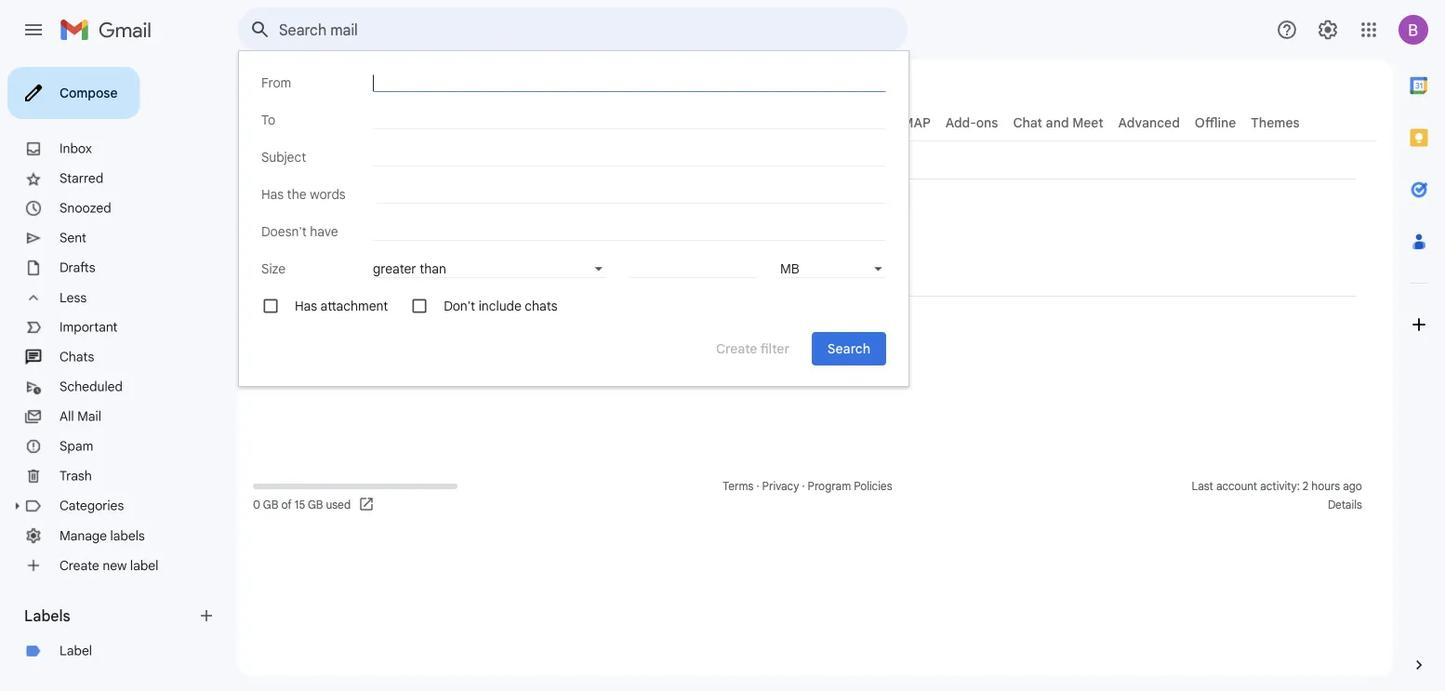 Task type: locate. For each thing, give the bounding box(es) containing it.
create for create filter
[[716, 341, 758, 357]]

15
[[295, 498, 305, 512]]

incoming
[[499, 152, 557, 168]]

Size value text field
[[630, 260, 758, 278]]

1 vertical spatial new
[[103, 558, 127, 574]]

forwarding and pop/imap link
[[770, 114, 931, 131]]

0 vertical spatial has
[[261, 186, 284, 202]]

blocked
[[639, 114, 688, 131]]

select: all , none delete
[[262, 183, 379, 222]]

labels navigation
[[0, 60, 238, 691]]

1 vertical spatial inbox
[[60, 141, 92, 157]]

0
[[253, 498, 261, 512]]

has left the
[[261, 186, 284, 202]]

create for create new label
[[60, 558, 99, 574]]

all
[[481, 152, 496, 168]]

footer containing terms
[[238, 477, 1379, 515]]

1 vertical spatial filters
[[876, 234, 909, 250]]

Subject text field
[[373, 148, 887, 167]]

create for create a new filter
[[708, 234, 748, 250]]

blocked
[[391, 307, 438, 323]]

2 addresses from the left
[[676, 269, 741, 285]]

the
[[261, 152, 285, 168], [261, 269, 285, 285]]

and up all
[[489, 114, 512, 131]]

1 following from the top
[[288, 152, 346, 168]]

0 horizontal spatial has
[[261, 186, 284, 202]]

0 vertical spatial new
[[762, 234, 786, 250]]

create down the will
[[716, 341, 758, 357]]

create filter link
[[702, 332, 805, 366]]

0 horizontal spatial import
[[515, 114, 556, 131]]

last
[[1192, 480, 1214, 494]]

· right terms
[[757, 480, 760, 494]]

create new label
[[60, 558, 158, 574]]

0 horizontal spatial filters
[[349, 152, 386, 168]]

important
[[60, 319, 118, 335]]

attachment
[[321, 298, 388, 314]]

1 horizontal spatial addresses
[[676, 269, 741, 285]]

1 addresses from the left
[[387, 269, 452, 285]]

2 and from the left
[[612, 114, 636, 131]]

appear
[[769, 269, 814, 285]]

all inside the labels navigation
[[60, 408, 74, 425]]

terms · privacy · program policies
[[723, 480, 893, 494]]

have
[[310, 223, 338, 240], [341, 307, 369, 323]]

1 vertical spatial all
[[60, 408, 74, 425]]

0 vertical spatial filter
[[789, 234, 816, 250]]

filters
[[571, 114, 609, 131]]

the up 'you'
[[261, 269, 285, 285]]

filters and blocked addresses link
[[571, 114, 756, 131]]

advanced
[[1119, 114, 1181, 131]]

add-ons
[[946, 114, 999, 131]]

gb right 15
[[308, 498, 323, 512]]

less button
[[0, 283, 223, 313]]

inbox up the following filters are applied to all incoming mail:
[[379, 114, 413, 131]]

addresses
[[387, 269, 452, 285], [676, 269, 741, 285]]

spam:
[[832, 269, 872, 285]]

accounts and import
[[428, 114, 556, 131]]

select:
[[262, 183, 303, 200]]

important link
[[60, 319, 118, 335]]

0 vertical spatial create
[[708, 234, 748, 250]]

0 horizontal spatial are
[[390, 152, 410, 168]]

and left pop/imap
[[843, 114, 866, 131]]

snoozed link
[[60, 200, 111, 216]]

0 horizontal spatial ·
[[757, 480, 760, 494]]

all mail link
[[60, 408, 101, 425]]

0 vertical spatial inbox
[[379, 114, 413, 131]]

create left the a
[[708, 234, 748, 250]]

greater than
[[373, 261, 447, 277]]

are up don't
[[455, 269, 476, 285]]

compose button
[[7, 67, 140, 119]]

and for chat
[[1046, 114, 1070, 131]]

gmail image
[[60, 11, 161, 48]]

1 horizontal spatial gb
[[308, 498, 323, 512]]

1 vertical spatial create
[[716, 341, 758, 357]]

a
[[751, 234, 758, 250]]

pop/imap
[[869, 114, 931, 131]]

none link
[[327, 183, 358, 200]]

0 vertical spatial following
[[288, 152, 346, 168]]

follow link to manage storage image
[[358, 496, 377, 515]]

have left no
[[341, 307, 369, 323]]

and for accounts
[[489, 114, 512, 131]]

footer
[[238, 477, 1379, 515]]

0 vertical spatial the
[[261, 152, 285, 168]]

last account activity: 2 hours ago details
[[1192, 480, 1363, 512]]

1 vertical spatial the
[[261, 269, 285, 285]]

account
[[1217, 480, 1258, 494]]

0 horizontal spatial inbox link
[[60, 141, 92, 157]]

offline
[[1196, 114, 1237, 131]]

the
[[287, 186, 307, 202]]

has right 'you'
[[295, 298, 317, 314]]

labels
[[24, 607, 70, 625]]

support image
[[1277, 19, 1299, 41]]

0 horizontal spatial have
[[310, 223, 338, 240]]

1 horizontal spatial ·
[[802, 480, 805, 494]]

details link
[[1329, 498, 1363, 512]]

filter up mb
[[789, 234, 816, 250]]

gb
[[263, 498, 279, 512], [308, 498, 323, 512]]

size
[[261, 261, 286, 277]]

drafts
[[60, 260, 95, 276]]

·
[[757, 480, 760, 494], [802, 480, 805, 494]]

1 horizontal spatial has
[[295, 298, 317, 314]]

you currently have no blocked addresses.
[[261, 307, 506, 323]]

following for email
[[288, 269, 346, 285]]

and
[[489, 114, 512, 131], [612, 114, 636, 131], [843, 114, 866, 131], [1046, 114, 1070, 131]]

and right chat
[[1046, 114, 1070, 131]]

and for filters
[[612, 114, 636, 131]]

program policies link
[[808, 480, 893, 494]]

following up 'all' link
[[288, 152, 346, 168]]

addresses left the will
[[676, 269, 741, 285]]

filters up size unit list box
[[876, 234, 909, 250]]

new left label
[[103, 558, 127, 574]]

the up select:
[[261, 152, 285, 168]]

create inside the labels navigation
[[60, 558, 99, 574]]

don't include chats
[[444, 298, 558, 314]]

import up incoming
[[515, 114, 556, 131]]

settings
[[253, 69, 328, 95]]

search mail image
[[244, 13, 277, 47]]

chats link
[[60, 349, 94, 365]]

policies
[[854, 480, 893, 494]]

1 vertical spatial following
[[288, 269, 346, 285]]

1 vertical spatial are
[[455, 269, 476, 285]]

0 horizontal spatial inbox
[[60, 141, 92, 157]]

are left the "applied"
[[390, 152, 410, 168]]

following up has attachment
[[288, 269, 346, 285]]

themes
[[1252, 114, 1300, 131]]

terms link
[[723, 480, 754, 494]]

addresses up blocked at the top left
[[387, 269, 452, 285]]

chat
[[1014, 114, 1043, 131]]

forwarding and pop/imap
[[770, 114, 931, 131]]

1 the from the top
[[261, 152, 285, 168]]

greater
[[373, 261, 416, 277]]

1 horizontal spatial all
[[306, 183, 320, 200]]

· right privacy link
[[802, 480, 805, 494]]

inbox up starred
[[60, 141, 92, 157]]

will
[[744, 269, 766, 285]]

general
[[261, 114, 309, 131]]

0 horizontal spatial gb
[[263, 498, 279, 512]]

forwarding
[[770, 114, 839, 131]]

main menu image
[[22, 19, 45, 41]]

all mail
[[60, 408, 101, 425]]

0 vertical spatial all
[[306, 183, 320, 200]]

0 horizontal spatial all
[[60, 408, 74, 425]]

1 horizontal spatial new
[[762, 234, 786, 250]]

1 · from the left
[[757, 480, 760, 494]]

1 gb from the left
[[263, 498, 279, 512]]

2 vertical spatial create
[[60, 558, 99, 574]]

following
[[288, 152, 346, 168], [288, 269, 346, 285]]

filter down "appear" on the top right of page
[[761, 341, 790, 357]]

from
[[261, 74, 291, 91]]

and right filters
[[612, 114, 636, 131]]

filters
[[349, 152, 386, 168], [876, 234, 909, 250]]

details
[[1329, 498, 1363, 512]]

gb right 0
[[263, 498, 279, 512]]

0 horizontal spatial new
[[103, 558, 127, 574]]

None search field
[[238, 7, 908, 52]]

no
[[373, 307, 388, 323]]

2 the from the top
[[261, 269, 285, 285]]

all inside the select: all , none delete
[[306, 183, 320, 200]]

create down manage
[[60, 558, 99, 574]]

inbox link up the following filters are applied to all incoming mail:
[[379, 114, 413, 131]]

inbox link up starred
[[60, 141, 92, 157]]

4 and from the left
[[1046, 114, 1070, 131]]

Search mail text field
[[279, 20, 819, 39]]

in
[[818, 269, 829, 285]]

accounts and import link
[[428, 114, 556, 131]]

new right the a
[[762, 234, 786, 250]]

3 and from the left
[[843, 114, 866, 131]]

1 vertical spatial have
[[341, 307, 369, 323]]

0 horizontal spatial addresses
[[387, 269, 452, 285]]

import up size unit list box
[[833, 234, 872, 250]]

filters up none link
[[349, 152, 386, 168]]

tab list
[[1394, 60, 1446, 624]]

0 vertical spatial filters
[[349, 152, 386, 168]]

2 following from the top
[[288, 269, 346, 285]]

1 vertical spatial inbox link
[[60, 141, 92, 157]]

have down the select: all , none delete
[[310, 223, 338, 240]]

currently
[[285, 307, 338, 323]]

create
[[708, 234, 748, 250], [716, 341, 758, 357], [60, 558, 99, 574]]

1 vertical spatial import
[[833, 234, 872, 250]]

0 vertical spatial inbox link
[[379, 114, 413, 131]]

chats
[[60, 349, 94, 365]]

compose
[[60, 85, 118, 101]]

1 and from the left
[[489, 114, 512, 131]]

1 vertical spatial has
[[295, 298, 317, 314]]

Doesn't have text field
[[373, 222, 887, 241]]



Task type: vqa. For each thing, say whether or not it's contained in the screenshot.
than
yes



Task type: describe. For each thing, give the bounding box(es) containing it.
you
[[261, 307, 282, 323]]

to
[[464, 152, 477, 168]]

label
[[130, 558, 158, 574]]

1 horizontal spatial have
[[341, 307, 369, 323]]

none
[[327, 183, 358, 200]]

to
[[261, 112, 276, 128]]

1 horizontal spatial inbox
[[379, 114, 413, 131]]

of
[[281, 498, 292, 512]]

and for forwarding
[[843, 114, 866, 131]]

don't
[[444, 298, 476, 314]]

has attachment
[[295, 298, 388, 314]]

delete button
[[335, 204, 386, 225]]

inbox link inside the labels navigation
[[60, 141, 92, 157]]

trash
[[60, 468, 92, 484]]

1 horizontal spatial are
[[455, 269, 476, 285]]

offline link
[[1196, 114, 1237, 131]]

Has the words text field
[[376, 185, 887, 204]]

blocked.
[[479, 269, 534, 285]]

new inside the labels navigation
[[103, 558, 127, 574]]

include
[[479, 298, 522, 314]]

create filter
[[716, 341, 790, 357]]

import filters
[[833, 234, 909, 250]]

the for the following email addresses are blocked. messages from these addresses will appear in spam:
[[261, 269, 285, 285]]

spam
[[60, 438, 93, 455]]

add-
[[946, 114, 977, 131]]

drafts link
[[60, 260, 95, 276]]

ago
[[1344, 480, 1363, 494]]

0 vertical spatial import
[[515, 114, 556, 131]]

email
[[349, 269, 383, 285]]

delete
[[342, 207, 379, 222]]

starred
[[60, 170, 104, 187]]

starred link
[[60, 170, 104, 187]]

0 gb of 15 gb used
[[253, 498, 351, 512]]

ons
[[977, 114, 999, 131]]

following for filters
[[288, 152, 346, 168]]

sent link
[[60, 230, 86, 246]]

chat and meet link
[[1014, 114, 1104, 131]]

0 vertical spatial are
[[390, 152, 410, 168]]

chat and meet
[[1014, 114, 1104, 131]]

create a new filter
[[708, 234, 816, 250]]

words
[[310, 186, 346, 202]]

manage labels
[[60, 528, 145, 544]]

chats
[[525, 298, 558, 314]]

From text field
[[373, 74, 887, 92]]

addresses
[[691, 114, 756, 131]]

To text field
[[373, 111, 887, 129]]

general link
[[261, 114, 309, 131]]

greater than option
[[373, 261, 590, 277]]

the following email addresses are blocked. messages from these addresses will appear in spam:
[[261, 269, 872, 285]]

privacy link
[[763, 480, 800, 494]]

filters and blocked addresses
[[571, 114, 756, 131]]

scheduled link
[[60, 379, 123, 395]]

subject
[[261, 149, 306, 165]]

spam link
[[60, 438, 93, 455]]

the for the following filters are applied to all incoming mail:
[[261, 152, 285, 168]]

1 horizontal spatial inbox link
[[379, 114, 413, 131]]

advanced link
[[1119, 114, 1181, 131]]

search
[[828, 341, 871, 357]]

size list box
[[373, 260, 608, 278]]

categories
[[60, 498, 124, 514]]

labels
[[110, 528, 145, 544]]

mb
[[781, 261, 800, 277]]

1 vertical spatial filter
[[761, 341, 790, 357]]

less
[[60, 290, 87, 306]]

manage labels link
[[60, 528, 145, 544]]

inbox inside the labels navigation
[[60, 141, 92, 157]]

accounts
[[428, 114, 485, 131]]

scheduled
[[60, 379, 123, 395]]

snoozed
[[60, 200, 111, 216]]

hours
[[1312, 480, 1341, 494]]

has for has attachment
[[295, 298, 317, 314]]

2 gb from the left
[[308, 498, 323, 512]]

all link
[[306, 183, 320, 200]]

activity:
[[1261, 480, 1301, 494]]

1 horizontal spatial import
[[833, 234, 872, 250]]

2
[[1303, 480, 1309, 494]]

addresses.
[[441, 307, 506, 323]]

size unit list box
[[781, 260, 887, 278]]

program
[[808, 480, 852, 494]]

messages
[[537, 269, 600, 285]]

add-ons link
[[946, 114, 999, 131]]

terms
[[723, 480, 754, 494]]

these
[[636, 269, 672, 285]]

sent
[[60, 230, 86, 246]]

from
[[603, 269, 633, 285]]

trash link
[[60, 468, 92, 484]]

has for has the words
[[261, 186, 284, 202]]

labels heading
[[24, 607, 197, 625]]

2 · from the left
[[802, 480, 805, 494]]

create new label link
[[60, 558, 158, 574]]

categories link
[[60, 498, 124, 514]]

1 horizontal spatial filters
[[876, 234, 909, 250]]

themes link
[[1252, 114, 1300, 131]]

doesn't have
[[261, 223, 338, 240]]

applied
[[413, 152, 461, 168]]

import filters link
[[833, 234, 909, 250]]

0 vertical spatial have
[[310, 223, 338, 240]]

settings image
[[1318, 19, 1340, 41]]

mb option
[[781, 261, 871, 277]]

meet
[[1073, 114, 1104, 131]]

manage
[[60, 528, 107, 544]]



